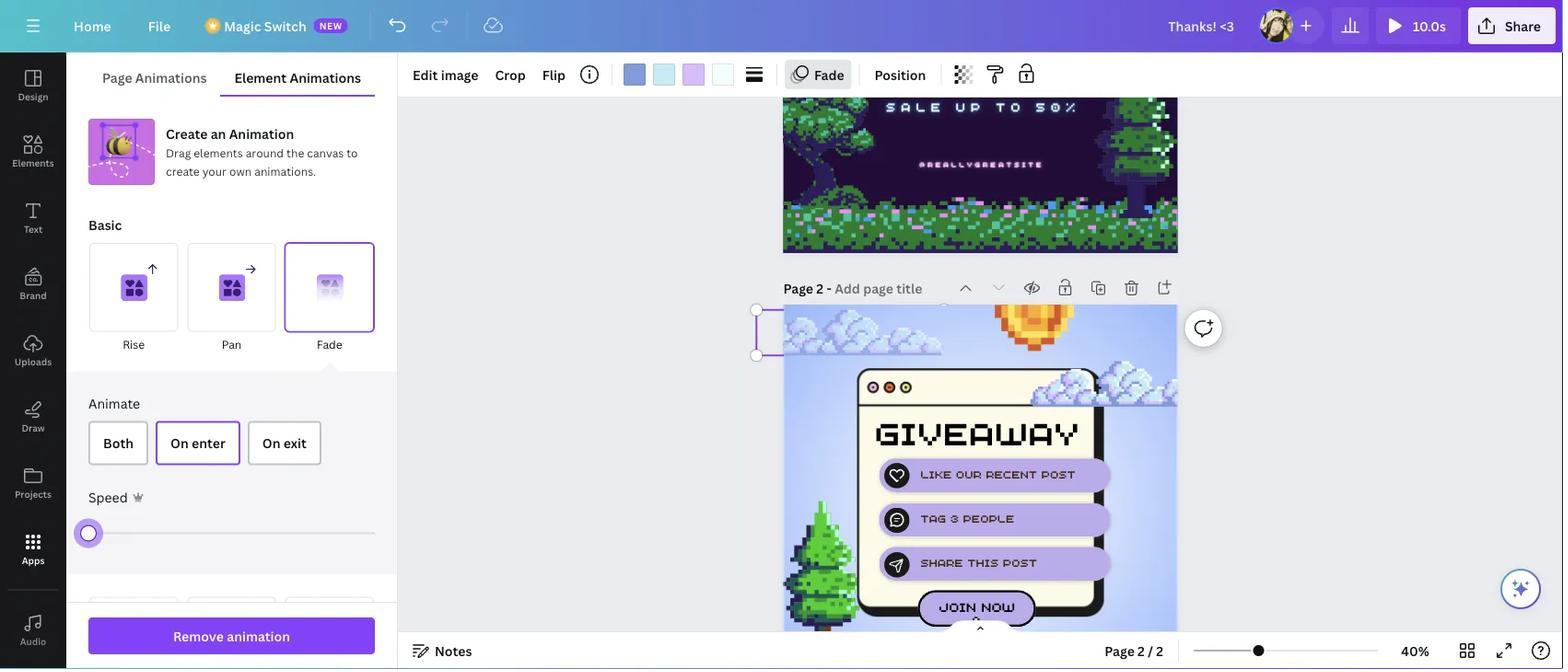 Task type: locate. For each thing, give the bounding box(es) containing it.
animations inside button
[[135, 69, 207, 86]]

brand
[[20, 289, 47, 302]]

canva assistant image
[[1510, 579, 1532, 601]]

recent
[[986, 467, 1038, 482], [986, 467, 1038, 482]]

animations inside button
[[290, 69, 361, 86]]

remove
[[173, 628, 224, 645]]

10.0s button
[[1377, 7, 1461, 44]]

to right up
[[996, 97, 1026, 115]]

on enter
[[171, 435, 226, 452]]

our
[[956, 467, 982, 482], [956, 467, 982, 482]]

join now
[[939, 598, 1015, 617], [939, 598, 1015, 617]]

0 horizontal spatial animations
[[135, 69, 207, 86]]

tag 3 people
[[921, 511, 1015, 526], [921, 511, 1015, 526]]

remove animation button
[[88, 618, 375, 655]]

0 vertical spatial fade
[[815, 66, 845, 83]]

2 for -
[[817, 280, 824, 297]]

tag
[[921, 511, 946, 526], [921, 511, 946, 526]]

image
[[441, 66, 479, 83]]

notes
[[435, 643, 472, 660]]

audio button
[[0, 598, 66, 664]]

elements
[[12, 157, 54, 169]]

0 vertical spatial to
[[996, 97, 1026, 115]]

page for page 2 / 2
[[1105, 643, 1135, 660]]

join
[[939, 598, 977, 617], [939, 598, 977, 617]]

animations down file dropdown button
[[135, 69, 207, 86]]

page animations
[[102, 69, 207, 86]]

2 for /
[[1138, 643, 1145, 660]]

10.0s
[[1413, 17, 1447, 35]]

2 horizontal spatial page
[[1105, 643, 1135, 660]]

2 animations from the left
[[290, 69, 361, 86]]

on left enter
[[171, 435, 189, 452]]

on for on exit
[[262, 435, 281, 452]]

fade down main 'menu bar'
[[815, 66, 845, 83]]

on enter button
[[156, 421, 240, 466]]

page inside button
[[102, 69, 132, 86]]

to right 'canvas'
[[347, 145, 358, 160]]

#f2fcfc image
[[712, 64, 734, 86], [712, 64, 734, 86]]

rise image
[[89, 243, 178, 332]]

40% button
[[1386, 637, 1446, 666]]

post
[[1042, 467, 1076, 482], [1042, 467, 1076, 482], [1003, 555, 1038, 570], [1003, 555, 1038, 570]]

this
[[968, 555, 999, 570], [968, 555, 999, 570]]

on inside button
[[171, 435, 189, 452]]

flip
[[542, 66, 566, 83]]

like our recent post
[[921, 467, 1076, 482], [921, 467, 1076, 482]]

like
[[921, 467, 952, 482], [921, 467, 952, 482]]

fade down fade image
[[317, 337, 342, 352]]

1 horizontal spatial page
[[784, 280, 814, 297]]

flip button
[[535, 60, 573, 89]]

on for on enter
[[171, 435, 189, 452]]

enter
[[192, 435, 226, 452]]

1 vertical spatial to
[[347, 145, 358, 160]]

new
[[319, 19, 343, 32]]

1 on from the left
[[171, 435, 189, 452]]

magic
[[224, 17, 261, 35]]

1 vertical spatial fade
[[317, 337, 342, 352]]

edit image
[[413, 66, 479, 83]]

animations for element animations
[[290, 69, 361, 86]]

#7c9ae0 image
[[624, 64, 646, 86], [624, 64, 646, 86]]

page
[[102, 69, 132, 86], [784, 280, 814, 297], [1105, 643, 1135, 660]]

page left /
[[1105, 643, 1135, 660]]

0 horizontal spatial to
[[347, 145, 358, 160]]

to inside create an animation drag elements around the canvas to create your own animations.
[[347, 145, 358, 160]]

2 on from the left
[[262, 435, 281, 452]]

page left -
[[784, 280, 814, 297]]

own
[[229, 164, 252, 179]]

rise
[[123, 337, 145, 352]]

uploads
[[15, 356, 52, 368]]

up
[[956, 97, 986, 115]]

home
[[74, 17, 111, 35]]

to
[[996, 97, 1026, 115], [347, 145, 358, 160]]

page inside button
[[1105, 643, 1135, 660]]

2
[[817, 280, 824, 297], [1138, 643, 1145, 660], [1157, 643, 1164, 660]]

#d8bbff image
[[683, 64, 705, 86], [683, 64, 705, 86]]

2 left /
[[1138, 643, 1145, 660]]

1 vertical spatial page
[[784, 280, 814, 297]]

1 horizontal spatial fade
[[815, 66, 845, 83]]

pan
[[222, 337, 242, 352]]

share this post
[[921, 555, 1038, 570], [921, 555, 1038, 570]]

2 vertical spatial page
[[1105, 643, 1135, 660]]

share button
[[1469, 7, 1556, 44]]

share
[[1506, 17, 1542, 35], [921, 555, 963, 570], [921, 555, 963, 570]]

on left exit
[[262, 435, 281, 452]]

fade inside popup button
[[815, 66, 845, 83]]

0 horizontal spatial on
[[171, 435, 189, 452]]

pan image
[[187, 243, 276, 332]]

#bfebf4 image
[[653, 64, 675, 86], [653, 64, 675, 86]]

now
[[982, 598, 1015, 617], [982, 598, 1015, 617]]

page down home link
[[102, 69, 132, 86]]

edit
[[413, 66, 438, 83]]

around
[[246, 145, 284, 160]]

pan button
[[186, 242, 277, 355]]

3
[[951, 511, 959, 526], [951, 511, 959, 526]]

notes button
[[405, 637, 480, 666]]

sale
[[886, 97, 946, 115]]

projects button
[[0, 451, 66, 517]]

people
[[963, 511, 1015, 526], [963, 511, 1015, 526]]

2 left -
[[817, 280, 824, 297]]

1 horizontal spatial 2
[[1138, 643, 1145, 660]]

on
[[171, 435, 189, 452], [262, 435, 281, 452]]

both
[[103, 435, 134, 452]]

animations
[[135, 69, 207, 86], [290, 69, 361, 86]]

elements
[[194, 145, 243, 160]]

0 horizontal spatial page
[[102, 69, 132, 86]]

file button
[[133, 7, 185, 44]]

0 horizontal spatial fade
[[317, 337, 342, 352]]

giveaway
[[875, 407, 1080, 454], [875, 407, 1080, 454]]

element animations button
[[221, 60, 375, 95]]

position button
[[868, 60, 934, 89]]

audio
[[20, 636, 46, 648]]

0 vertical spatial page
[[102, 69, 132, 86]]

on exit
[[262, 435, 307, 452]]

fade
[[815, 66, 845, 83], [317, 337, 342, 352]]

0 horizontal spatial 2
[[817, 280, 824, 297]]

file
[[148, 17, 171, 35]]

1 horizontal spatial animations
[[290, 69, 361, 86]]

position
[[875, 66, 926, 83]]

animations.
[[255, 164, 316, 179]]

2 right /
[[1157, 643, 1164, 660]]

Design title text field
[[1154, 7, 1251, 44]]

animations down the new
[[290, 69, 361, 86]]

1 animations from the left
[[135, 69, 207, 86]]

1 horizontal spatial on
[[262, 435, 281, 452]]

videos image
[[0, 664, 66, 670]]

sale up to 50%
[[886, 97, 1081, 115]]

magic switch
[[224, 17, 307, 35]]

on inside button
[[262, 435, 281, 452]]



Task type: vqa. For each thing, say whether or not it's contained in the screenshot.
first Doc from the right
no



Task type: describe. For each thing, give the bounding box(es) containing it.
share inside dropdown button
[[1506, 17, 1542, 35]]

text
[[24, 223, 42, 235]]

uploads button
[[0, 318, 66, 384]]

-
[[827, 280, 832, 297]]

create an animation drag elements around the canvas to create your own animations.
[[166, 125, 358, 179]]

design button
[[0, 53, 66, 119]]

page for page animations
[[102, 69, 132, 86]]

remove animation
[[173, 628, 290, 645]]

an
[[211, 125, 226, 142]]

home link
[[59, 7, 126, 44]]

rise button
[[88, 242, 179, 355]]

animations for page animations
[[135, 69, 207, 86]]

40%
[[1402, 643, 1430, 660]]

on exit button
[[248, 421, 321, 466]]

element animations
[[234, 69, 361, 86]]

page animations button
[[88, 60, 221, 95]]

element
[[234, 69, 287, 86]]

page for page 2 -
[[784, 280, 814, 297]]

draw button
[[0, 384, 66, 451]]

animation
[[227, 628, 290, 645]]

page 2 / 2 button
[[1098, 637, 1171, 666]]

text button
[[0, 185, 66, 252]]

canvas
[[307, 145, 344, 160]]

crop
[[495, 66, 526, 83]]

animation
[[229, 125, 294, 142]]

crop button
[[488, 60, 533, 89]]

page 2 / 2
[[1105, 643, 1164, 660]]

fade inside button
[[317, 337, 342, 352]]

projects
[[15, 488, 52, 501]]

drag
[[166, 145, 191, 160]]

elements button
[[0, 119, 66, 185]]

basic
[[88, 216, 122, 234]]

apps button
[[0, 517, 66, 583]]

the
[[287, 145, 304, 160]]

color group
[[620, 60, 738, 89]]

page 2 -
[[784, 280, 835, 297]]

design
[[18, 90, 48, 103]]

side panel tab list
[[0, 53, 66, 670]]

show pages image
[[937, 620, 1025, 635]]

animate
[[88, 395, 140, 413]]

draw
[[22, 422, 45, 434]]

/
[[1148, 643, 1154, 660]]

your
[[202, 164, 227, 179]]

create
[[166, 164, 200, 179]]

fade button
[[284, 242, 375, 355]]

exit
[[284, 435, 307, 452]]

both button
[[88, 421, 148, 466]]

50%
[[1036, 97, 1081, 115]]

fade button
[[785, 60, 852, 89]]

brand button
[[0, 252, 66, 318]]

create
[[166, 125, 208, 142]]

main menu bar
[[0, 0, 1564, 53]]

fade image
[[285, 243, 374, 332]]

1 horizontal spatial to
[[996, 97, 1026, 115]]

edit image button
[[405, 60, 486, 89]]

@reallygreatsite
[[920, 160, 1044, 169]]

speed
[[88, 489, 128, 507]]

switch
[[264, 17, 307, 35]]

Page title text field
[[835, 279, 925, 298]]

apps
[[22, 555, 45, 567]]

2 horizontal spatial 2
[[1157, 643, 1164, 660]]



